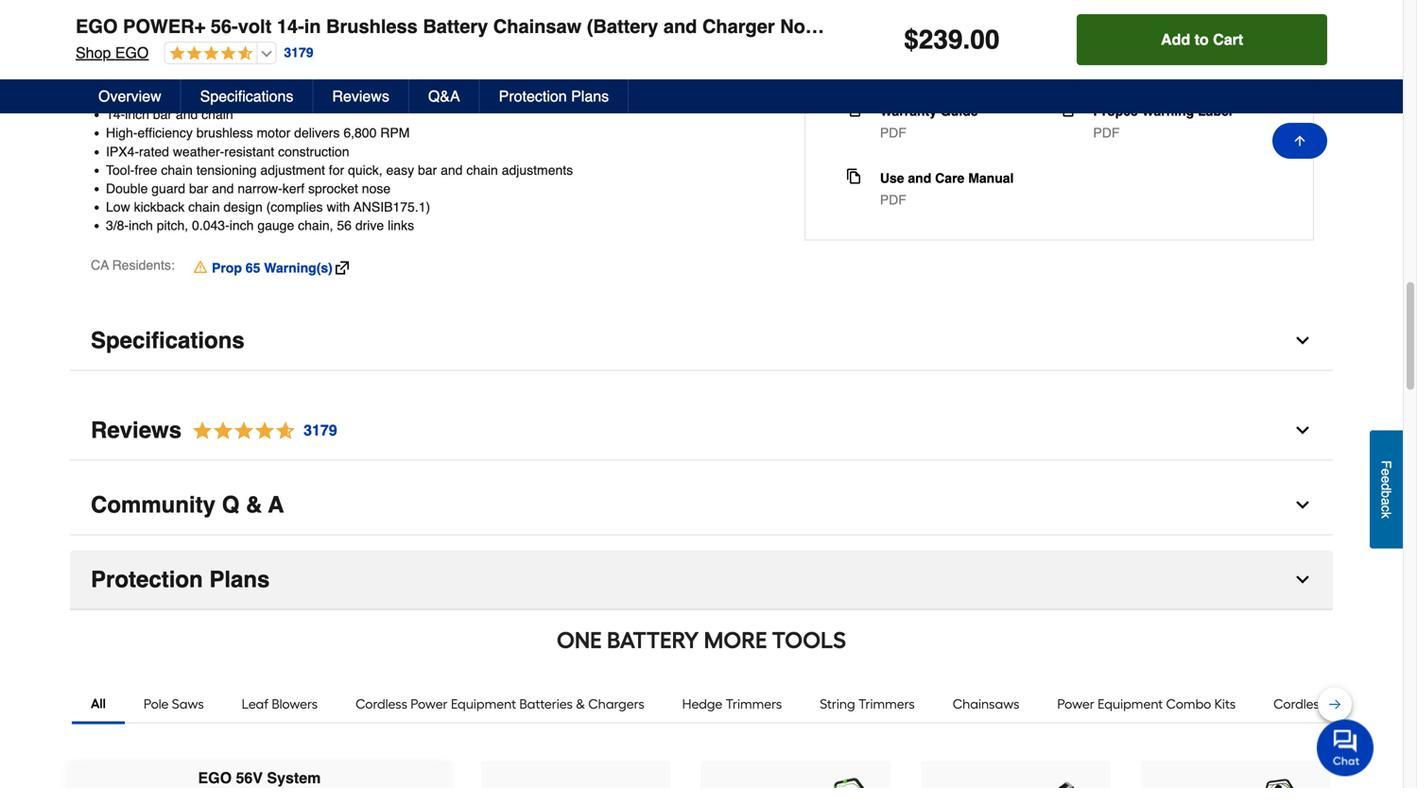Task type: vqa. For each thing, say whether or not it's contained in the screenshot.
the ( related to HVAC
no



Task type: locate. For each thing, give the bounding box(es) containing it.
1 horizontal spatial 56v
[[387, 88, 411, 104]]

push
[[1375, 697, 1405, 713]]

ego power+ 56-volt 14-in brushless battery chainsaw (battery and charger not included)
[[76, 16, 901, 37]]

chevron down image for community q & a
[[1293, 496, 1312, 515]]

1 vertical spatial specifications
[[91, 328, 245, 354]]

ca
[[91, 258, 109, 273]]

2 vertical spatial ego
[[198, 770, 232, 787]]

0 vertical spatial plans
[[571, 87, 609, 105]]

protection plans down "community q & a"
[[91, 567, 270, 593]]

0 horizontal spatial &
[[246, 492, 262, 518]]

bar
[[153, 107, 172, 122], [418, 162, 437, 178], [189, 181, 208, 196]]

link icon image
[[336, 262, 349, 275]]

and inside use and care manual pdf
[[908, 171, 932, 186]]

0 horizontal spatial with
[[249, 88, 273, 104]]

3179
[[284, 45, 313, 60], [304, 422, 337, 439]]

and right use
[[908, 171, 932, 186]]

1 vertical spatial plans
[[209, 567, 270, 593]]

q&a
[[428, 87, 460, 105]]

use and care manual link
[[880, 169, 1014, 188]]

nose
[[362, 181, 391, 196]]

specifications down residents:
[[91, 328, 245, 354]]

tool-
[[106, 162, 135, 178]]

protection plans button
[[480, 79, 629, 113], [70, 551, 1333, 611]]

0 vertical spatial 56v
[[387, 88, 411, 104]]

1 power from the left
[[411, 697, 448, 713]]

specifications up brushless
[[200, 87, 293, 105]]

la
[[1408, 697, 1417, 713]]

protection
[[499, 87, 567, 105], [91, 567, 203, 593]]

56v left 2.5ah
[[387, 88, 411, 104]]

1 vertical spatial to
[[126, 88, 138, 104]]

kickback
[[134, 200, 185, 215]]

overview
[[98, 87, 161, 105]]

battery up 'arc'
[[423, 16, 488, 37]]

0 horizontal spatial trimmers
[[726, 697, 782, 713]]

prop65 warning label pdf
[[1093, 103, 1233, 140]]

arrow up image
[[1293, 133, 1308, 148]]

1 vertical spatial ego
[[115, 44, 149, 61]]

chat invite button image
[[1317, 719, 1375, 777]]

protection down the community
[[91, 567, 203, 593]]

document image
[[846, 102, 861, 117], [1059, 102, 1074, 117], [846, 169, 861, 184]]

4.6 stars image up a
[[182, 419, 338, 444]]

warranty guide pdf
[[880, 103, 978, 140]]

trimmers right string
[[859, 697, 915, 713]]

warning(s)
[[264, 261, 333, 276]]

document image left warranty
[[846, 102, 861, 117]]

a inside button
[[1379, 498, 1394, 505]]

pdf down warranty
[[880, 125, 907, 140]]

0.043-
[[192, 218, 230, 233]]

trimmers right hedge
[[726, 697, 782, 713]]

0 vertical spatial battery
[[423, 16, 488, 37]]

1 vertical spatial protection
[[91, 567, 203, 593]]

0 vertical spatial 14-
[[277, 16, 304, 37]]

1 cordless from the left
[[356, 697, 407, 713]]

power
[[411, 697, 448, 713], [1057, 697, 1095, 713]]

chevron down image
[[1293, 421, 1312, 440], [1293, 571, 1312, 590]]

0 horizontal spatial to
[[126, 88, 138, 104]]

1 chevron down image from the top
[[1293, 421, 1312, 440]]

1 trimmers from the left
[[726, 697, 782, 713]]

0 vertical spatial &
[[246, 492, 262, 518]]

f e e d b a c k
[[1379, 461, 1394, 519]]

1 chevron down image from the top
[[1293, 332, 1312, 351]]

0 vertical spatial protection plans
[[499, 87, 609, 105]]

q
[[222, 492, 240, 518]]

reviews up the community
[[91, 418, 182, 444]]

f
[[1379, 461, 1394, 469]]

document image left use
[[846, 169, 861, 184]]

leaf
[[242, 697, 269, 713]]

0 vertical spatial to
[[1195, 31, 1209, 48]]

chainsaws button
[[934, 686, 1039, 724]]

cordless electric push la
[[1274, 697, 1417, 713]]

power+
[[123, 16, 205, 37]]

bar up efficiency
[[153, 107, 172, 122]]

tensioning
[[196, 162, 257, 178]]

0 vertical spatial with
[[249, 88, 273, 104]]

1 horizontal spatial trimmers
[[859, 697, 915, 713]]

to inside 30cc gas equivalent up to 100 cuts on a 4x4 with the recommended 56v 2.5ah arc lithium™ battery (available separately) 14-inch bar and chain high-efficiency brushless motor delivers 6,800 rpm ipx4-rated weather-resistant construction tool-free chain tensioning adjustment for quick, easy bar and chain adjustments double guard bar and narrow-kerf sprocket nose low kickback chain design (complies with ansib175.1) 3/8-inch pitch, 0.043-inch gauge chain, 56 drive links
[[126, 88, 138, 104]]

65
[[246, 261, 260, 276]]

14-
[[277, 16, 304, 37], [106, 107, 125, 122]]

overview button
[[79, 79, 181, 113]]

warranty guide link
[[880, 102, 978, 120]]

warning image
[[194, 260, 207, 275]]

4x4
[[224, 88, 246, 104]]

0 vertical spatial bar
[[153, 107, 172, 122]]

1 horizontal spatial 14-
[[277, 16, 304, 37]]

0 horizontal spatial power
[[411, 697, 448, 713]]

and
[[664, 16, 697, 37], [176, 107, 198, 122], [441, 162, 463, 178], [908, 171, 932, 186], [212, 181, 234, 196]]

1 horizontal spatial battery
[[607, 627, 699, 654]]

56v left "system"
[[236, 770, 263, 787]]

1 vertical spatial 3179
[[304, 422, 337, 439]]

1 horizontal spatial to
[[1195, 31, 1209, 48]]

chain
[[202, 107, 233, 122], [161, 162, 193, 178], [466, 162, 498, 178], [188, 200, 220, 215]]

ego up shop
[[76, 16, 118, 37]]

to right up at the left top of page
[[126, 88, 138, 104]]

prop 65 warning(s) link
[[194, 259, 349, 278]]

f e e d b a c k button
[[1370, 430, 1403, 549]]

equipment left 'combo'
[[1098, 697, 1163, 713]]

ansib175.1)
[[353, 200, 430, 215]]

2 trimmers from the left
[[859, 697, 915, 713]]

0 vertical spatial ego
[[76, 16, 118, 37]]

2 cordless from the left
[[1274, 697, 1326, 713]]

inch down overview
[[125, 107, 149, 122]]

chain,
[[298, 218, 333, 233]]

2 horizontal spatial bar
[[418, 162, 437, 178]]

& right batteries on the bottom
[[576, 697, 585, 713]]

cordless for cordless electric push la
[[1274, 697, 1326, 713]]

motor
[[257, 125, 291, 141]]

pdf down prop65
[[1093, 125, 1120, 140]]

pitch,
[[157, 218, 188, 233]]

1 horizontal spatial a
[[1379, 498, 1394, 505]]

1 vertical spatial with
[[327, 200, 350, 215]]

chain up 'guard'
[[161, 162, 193, 178]]

trimmers inside "button"
[[859, 697, 915, 713]]

1 horizontal spatial equipment
[[1098, 697, 1163, 713]]

protection plans down 'chainsaw'
[[499, 87, 609, 105]]

& left a
[[246, 492, 262, 518]]

protection plans button up one battery more tools
[[70, 551, 1333, 611]]

battery
[[423, 16, 488, 37], [607, 627, 699, 654]]

1 horizontal spatial reviews
[[332, 87, 389, 105]]

trimmers inside button
[[726, 697, 782, 713]]

community q & a
[[91, 492, 284, 518]]

1 horizontal spatial &
[[576, 697, 585, 713]]

to right the add
[[1195, 31, 1209, 48]]

chevron down image for reviews
[[1293, 421, 1312, 440]]

2 equipment from the left
[[1098, 697, 1163, 713]]

(complies
[[266, 200, 323, 215]]

with left 'the'
[[249, 88, 273, 104]]

adjustments
[[502, 162, 573, 178]]

battery up chargers
[[607, 627, 699, 654]]

0 vertical spatial chevron down image
[[1293, 332, 1312, 351]]

equipment left batteries on the bottom
[[451, 697, 516, 713]]

protection plans button down 'chainsaw'
[[480, 79, 629, 113]]

1 horizontal spatial power
[[1057, 697, 1095, 713]]

1 vertical spatial &
[[576, 697, 585, 713]]

1 vertical spatial chevron down image
[[1293, 496, 1312, 515]]

more
[[704, 627, 767, 654]]

q&a button
[[409, 79, 480, 113]]

chevron down image inside community q & a button
[[1293, 496, 1312, 515]]

cart
[[1213, 31, 1243, 48]]

2 vertical spatial bar
[[189, 181, 208, 196]]

the
[[277, 88, 295, 104]]

add to cart button
[[1077, 14, 1327, 65]]

protection right 'arc'
[[499, 87, 567, 105]]

bar right easy
[[418, 162, 437, 178]]

high-
[[106, 125, 138, 141]]

ego down saws
[[198, 770, 232, 787]]

quick,
[[348, 162, 383, 178]]

combo
[[1166, 697, 1211, 713]]

0 horizontal spatial 14-
[[106, 107, 125, 122]]

0 horizontal spatial battery
[[423, 16, 488, 37]]

e up 'd'
[[1379, 469, 1394, 476]]

0 vertical spatial protection
[[499, 87, 567, 105]]

0 vertical spatial protection plans button
[[480, 79, 629, 113]]

1 vertical spatial 4.6 stars image
[[182, 419, 338, 444]]

1 vertical spatial a
[[1379, 498, 1394, 505]]

1 horizontal spatial protection
[[499, 87, 567, 105]]

1 vertical spatial chevron down image
[[1293, 571, 1312, 590]]

chevron down image
[[1293, 332, 1312, 351], [1293, 496, 1312, 515]]

cordless right blowers
[[356, 697, 407, 713]]

double
[[106, 181, 148, 196]]

document image left prop65
[[1059, 102, 1074, 117]]

0 horizontal spatial cordless
[[356, 697, 407, 713]]

1 vertical spatial protection plans
[[91, 567, 270, 593]]

and down tensioning at the left top of page
[[212, 181, 234, 196]]

cordless left electric
[[1274, 697, 1326, 713]]

c
[[1379, 505, 1394, 512]]

0 vertical spatial 4.6 stars image
[[165, 45, 253, 63]]

ego up 30cc
[[115, 44, 149, 61]]

brushless
[[196, 125, 253, 141]]

a right on
[[213, 88, 221, 104]]

0 horizontal spatial a
[[213, 88, 221, 104]]

up
[[106, 88, 123, 104]]

trimmers for hedge trimmers
[[726, 697, 782, 713]]

a up 'k'
[[1379, 498, 1394, 505]]

1 vertical spatial 14-
[[106, 107, 125, 122]]

one
[[557, 627, 602, 654]]

community q & a button
[[70, 476, 1333, 536]]

ego power+ 56-volt 21-in cordless self-propelled 6 ah (battery and charger included) image
[[1161, 762, 1312, 789]]

batteries
[[519, 697, 573, 713]]

volt
[[238, 16, 272, 37]]

pdf
[[880, 125, 907, 140], [1093, 125, 1120, 140], [880, 192, 907, 207]]

4.6 stars image up equivalent
[[165, 45, 253, 63]]

0 vertical spatial chevron down image
[[1293, 421, 1312, 440]]

protection plans
[[499, 87, 609, 105], [91, 567, 270, 593]]

plans down q
[[209, 567, 270, 593]]

0 vertical spatial a
[[213, 88, 221, 104]]

all button
[[72, 686, 125, 724]]

4.6 stars image
[[165, 45, 253, 63], [182, 419, 338, 444]]

prop65 warning label link
[[1093, 102, 1233, 120]]

0 vertical spatial reviews
[[332, 87, 389, 105]]

shop ego
[[76, 44, 149, 61]]

construction
[[278, 144, 349, 159]]

sprocket
[[308, 181, 358, 196]]

with down the sprocket
[[327, 200, 350, 215]]

resistant
[[224, 144, 274, 159]]

bar right 'guard'
[[189, 181, 208, 196]]

reviews
[[332, 87, 389, 105], [91, 418, 182, 444]]

2 chevron down image from the top
[[1293, 571, 1312, 590]]

leaf blowers
[[242, 697, 318, 713]]

prop 65 warning(s)
[[212, 261, 333, 276]]

document image for use
[[846, 169, 861, 184]]

14- down up at the left top of page
[[106, 107, 125, 122]]

pdf down use
[[880, 192, 907, 207]]

0 horizontal spatial reviews
[[91, 418, 182, 444]]

cordless for cordless power equipment batteries & chargers
[[356, 697, 407, 713]]

kits
[[1215, 697, 1236, 713]]

1 vertical spatial 56v
[[236, 770, 263, 787]]

in
[[304, 16, 321, 37]]

2 chevron down image from the top
[[1293, 496, 1312, 515]]

all
[[91, 696, 106, 712]]

plans down (battery
[[571, 87, 609, 105]]

0 horizontal spatial equipment
[[451, 697, 516, 713]]

1 horizontal spatial cordless
[[1274, 697, 1326, 713]]

e up b
[[1379, 476, 1394, 483]]

rpm
[[380, 125, 410, 141]]

reviews up 6,800
[[332, 87, 389, 105]]

14- right volt
[[277, 16, 304, 37]]



Task type: describe. For each thing, give the bounding box(es) containing it.
cordless power equipment batteries & chargers button
[[337, 686, 663, 724]]

1 e from the top
[[1379, 469, 1394, 476]]

document image for warranty
[[846, 102, 861, 117]]

document image for prop65
[[1059, 102, 1074, 117]]

2 power from the left
[[1057, 697, 1095, 713]]

ego powerload 56-volt 15-in telescopic shaft battery string trimmer 2.5 ah (battery and charger included) image
[[941, 762, 1092, 789]]

not
[[780, 16, 812, 37]]

chevron down image for specifications
[[1293, 332, 1312, 351]]

hedge trimmers
[[682, 697, 782, 713]]

a
[[268, 492, 284, 518]]

pdf inside prop65 warning label pdf
[[1093, 125, 1120, 140]]

2 e from the top
[[1379, 476, 1394, 483]]

gauge
[[257, 218, 294, 233]]

56-
[[211, 16, 238, 37]]

0 horizontal spatial 56v
[[236, 770, 263, 787]]

d
[[1379, 483, 1394, 491]]

0 vertical spatial specifications button
[[181, 79, 313, 113]]

k
[[1379, 512, 1394, 519]]

and right (battery
[[664, 16, 697, 37]]

14- inside 30cc gas equivalent up to 100 cuts on a 4x4 with the recommended 56v 2.5ah arc lithium™ battery (available separately) 14-inch bar and chain high-efficiency brushless motor delivers 6,800 rpm ipx4-rated weather-resistant construction tool-free chain tensioning adjustment for quick, easy bar and chain adjustments double guard bar and narrow-kerf sprocket nose low kickback chain design (complies with ansib175.1) 3/8-inch pitch, 0.043-inch gauge chain, 56 drive links
[[106, 107, 125, 122]]

tools
[[772, 627, 846, 654]]

residents:
[[112, 258, 175, 273]]

239
[[919, 25, 963, 55]]

one battery more tools
[[557, 627, 846, 654]]

charger
[[702, 16, 775, 37]]

0 vertical spatial 3179
[[284, 45, 313, 60]]

chainsaws
[[953, 697, 1020, 713]]

1 vertical spatial bar
[[418, 162, 437, 178]]

inch down design
[[230, 218, 254, 233]]

chain up 0.043-
[[188, 200, 220, 215]]

(available
[[587, 88, 644, 104]]

chain up brushless
[[202, 107, 233, 122]]

label
[[1198, 103, 1233, 119]]

use
[[880, 171, 904, 186]]

blowers
[[272, 697, 318, 713]]

2.5ah
[[414, 88, 449, 104]]

pole saws
[[144, 697, 204, 713]]

shop
[[76, 44, 111, 61]]

rated
[[139, 144, 169, 159]]

30cc gas equivalent up to 100 cuts on a 4x4 with the recommended 56v 2.5ah arc lithium™ battery (available separately) 14-inch bar and chain high-efficiency brushless motor delivers 6,800 rpm ipx4-rated weather-resistant construction tool-free chain tensioning adjustment for quick, easy bar and chain adjustments double guard bar and narrow-kerf sprocket nose low kickback chain design (complies with ansib175.1) 3/8-inch pitch, 0.043-inch gauge chain, 56 drive links
[[106, 70, 713, 233]]

battery
[[543, 88, 583, 104]]

delivers
[[294, 125, 340, 141]]

efficiency
[[138, 125, 193, 141]]

1 equipment from the left
[[451, 697, 516, 713]]

lithium™
[[483, 88, 539, 104]]

chevron down image for protection plans
[[1293, 571, 1312, 590]]

add to cart
[[1161, 31, 1243, 48]]

1 vertical spatial battery
[[607, 627, 699, 654]]

1 horizontal spatial protection plans
[[499, 87, 609, 105]]

$ 239 . 00
[[904, 25, 1000, 55]]

.
[[963, 25, 970, 55]]

1 vertical spatial reviews
[[91, 418, 182, 444]]

0 horizontal spatial protection
[[91, 567, 203, 593]]

trimmers for string trimmers
[[859, 697, 915, 713]]

cuts
[[167, 88, 191, 104]]

$
[[904, 25, 919, 55]]

and down 'cuts'
[[176, 107, 198, 122]]

hedge trimmers button
[[663, 686, 801, 724]]

links
[[388, 218, 414, 233]]

inch down kickback
[[129, 218, 153, 233]]

separately)
[[647, 88, 713, 104]]

narrow-
[[238, 181, 283, 196]]

ego 56v system
[[198, 770, 321, 787]]

1 vertical spatial protection plans button
[[70, 551, 1333, 611]]

power equipment combo kits
[[1057, 697, 1236, 713]]

chainsaw
[[493, 16, 582, 37]]

1 horizontal spatial with
[[327, 200, 350, 215]]

and right easy
[[441, 162, 463, 178]]

easy
[[386, 162, 414, 178]]

ego for ego power+ 56-volt 14-in brushless battery chainsaw (battery and charger not included)
[[76, 16, 118, 37]]

30cc
[[106, 70, 140, 85]]

brushless
[[326, 16, 418, 37]]

1 horizontal spatial plans
[[571, 87, 609, 105]]

kerf
[[282, 181, 305, 196]]

a inside 30cc gas equivalent up to 100 cuts on a 4x4 with the recommended 56v 2.5ah arc lithium™ battery (available separately) 14-inch bar and chain high-efficiency brushless motor delivers 6,800 rpm ipx4-rated weather-resistant construction tool-free chain tensioning adjustment for quick, easy bar and chain adjustments double guard bar and narrow-kerf sprocket nose low kickback chain design (complies with ansib175.1) 3/8-inch pitch, 0.043-inch gauge chain, 56 drive links
[[213, 88, 221, 104]]

hedge
[[682, 697, 723, 713]]

ego power+ select cut 56-volt 21-in cordless self-propelled 7.5 ah (battery and charger included) image
[[720, 762, 872, 789]]

ipx4-
[[106, 144, 139, 159]]

warranty
[[880, 103, 937, 119]]

drive
[[355, 218, 384, 233]]

0 horizontal spatial bar
[[153, 107, 172, 122]]

electric
[[1329, 697, 1372, 713]]

pdf inside use and care manual pdf
[[880, 192, 907, 207]]

56v inside 30cc gas equivalent up to 100 cuts on a 4x4 with the recommended 56v 2.5ah arc lithium™ battery (available separately) 14-inch bar and chain high-efficiency brushless motor delivers 6,800 rpm ipx4-rated weather-resistant construction tool-free chain tensioning adjustment for quick, easy bar and chain adjustments double guard bar and narrow-kerf sprocket nose low kickback chain design (complies with ansib175.1) 3/8-inch pitch, 0.043-inch gauge chain, 56 drive links
[[387, 88, 411, 104]]

weather-
[[173, 144, 224, 159]]

string trimmers button
[[801, 686, 934, 724]]

0 horizontal spatial protection plans
[[91, 567, 270, 593]]

1 vertical spatial specifications button
[[70, 312, 1333, 371]]

pdf inside warranty guide pdf
[[880, 125, 907, 140]]

recommended
[[299, 88, 383, 104]]

saws
[[172, 697, 204, 713]]

ego for ego 56v system
[[198, 770, 232, 787]]

gas
[[143, 70, 165, 85]]

reviews inside button
[[332, 87, 389, 105]]

to inside button
[[1195, 31, 1209, 48]]

chain left adjustments
[[466, 162, 498, 178]]

0 vertical spatial specifications
[[200, 87, 293, 105]]

1 horizontal spatial bar
[[189, 181, 208, 196]]

low
[[106, 200, 130, 215]]

cordless power equipment batteries & chargers
[[356, 697, 645, 713]]

care
[[935, 171, 965, 186]]

ca residents:
[[91, 258, 175, 273]]

b
[[1379, 491, 1394, 498]]

community
[[91, 492, 216, 518]]

system
[[267, 770, 321, 787]]

6,800
[[344, 125, 377, 141]]

warning
[[1142, 103, 1194, 119]]

cordless electric push la button
[[1255, 686, 1417, 724]]

prop
[[212, 261, 242, 276]]

design
[[224, 200, 263, 215]]

included)
[[817, 16, 901, 37]]

leaf blowers button
[[223, 686, 337, 724]]

4.6 stars image containing 3179
[[182, 419, 338, 444]]

manual
[[968, 171, 1014, 186]]

0 horizontal spatial plans
[[209, 567, 270, 593]]



